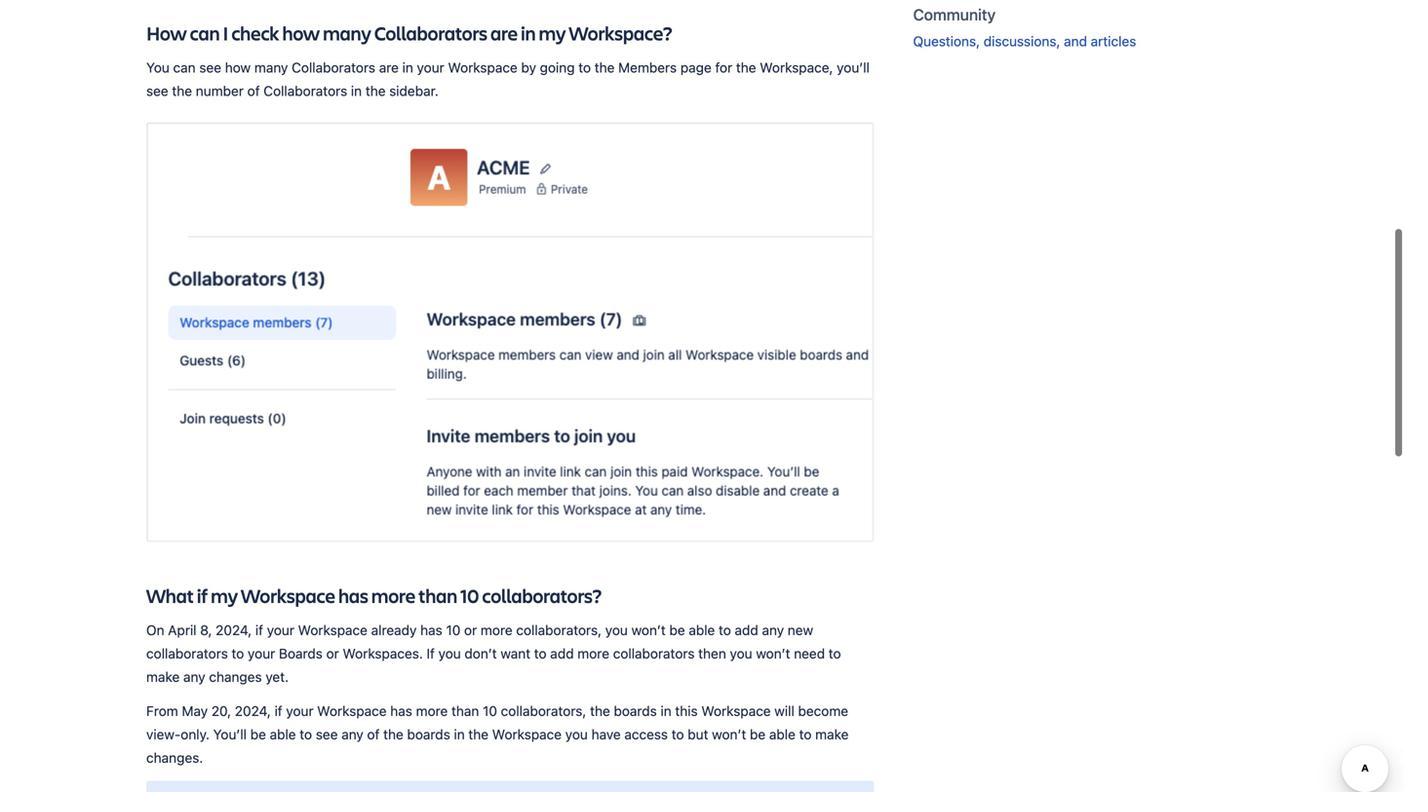 Task type: describe. For each thing, give the bounding box(es) containing it.
2 horizontal spatial able
[[769, 727, 796, 743]]

workspace?
[[569, 20, 672, 46]]

april
[[168, 623, 196, 639]]

you
[[146, 60, 169, 76]]

0 vertical spatial 10
[[460, 583, 479, 609]]

more down collaborators?
[[578, 646, 609, 662]]

to left 'but'
[[672, 727, 684, 743]]

0 vertical spatial or
[[464, 623, 477, 639]]

sidebar.
[[389, 83, 439, 99]]

has inside on april 8, 2024, if your workspace already has 10 or more collaborators, you won't be able to add any new collaborators to your boards or workspaces. if you don't want to add more collaborators then you won't need to make any changes yet.
[[420, 623, 442, 639]]

workspace inside you can see how many collaborators are in your workspace by going to the members page for the workspace, you'll see the number of collaborators in the sidebar.
[[448, 60, 518, 76]]

in up sidebar.
[[402, 60, 413, 76]]

how
[[146, 20, 187, 46]]

if
[[427, 646, 435, 662]]

1 horizontal spatial are
[[491, 20, 518, 46]]

from
[[146, 704, 178, 720]]

want
[[501, 646, 531, 662]]

on
[[146, 623, 164, 639]]

in left sidebar.
[[351, 83, 362, 99]]

for
[[715, 60, 733, 76]]

be inside on april 8, 2024, if your workspace already has 10 or more collaborators, you won't be able to add any new collaborators to your boards or workspaces. if you don't want to add more collaborators then you won't need to make any changes yet.
[[669, 623, 685, 639]]

collaborators?
[[482, 583, 602, 609]]

only.
[[181, 727, 210, 743]]

see inside from may 20, 2024, if your workspace has more than 10 collaborators, the boards in this workspace will become view-only. you'll be able to see any of the boards in the workspace you have access to but won't be able to make changes.
[[316, 727, 338, 743]]

you inside from may 20, 2024, if your workspace has more than 10 collaborators, the boards in this workspace will become view-only. you'll be able to see any of the boards in the workspace you have access to but won't be able to make changes.
[[565, 727, 588, 743]]

community
[[913, 5, 996, 24]]

0 horizontal spatial if
[[197, 583, 208, 609]]

what
[[146, 583, 194, 609]]

may
[[182, 704, 208, 720]]

the down 'workspaces.'
[[383, 727, 403, 743]]

to up 'then'
[[719, 623, 731, 639]]

if for 20,
[[275, 704, 282, 720]]

20,
[[211, 704, 231, 720]]

the down the don't
[[468, 727, 489, 743]]

articles
[[1091, 33, 1136, 49]]

to right need
[[829, 646, 841, 662]]

questions,
[[913, 33, 980, 49]]

i
[[223, 20, 228, 46]]

number
[[196, 83, 244, 99]]

more up the don't
[[481, 623, 513, 639]]

questions, discussions, and articles link
[[913, 32, 1136, 51]]

1 vertical spatial boards
[[407, 727, 450, 743]]

0 horizontal spatial see
[[146, 83, 168, 99]]

in left the this
[[661, 704, 672, 720]]

going
[[540, 60, 575, 76]]

0 horizontal spatial be
[[250, 727, 266, 743]]

in down the don't
[[454, 727, 465, 743]]

your up yet.
[[248, 646, 275, 662]]

to inside you can see how many collaborators are in your workspace by going to the members page for the workspace, you'll see the number of collaborators in the sidebar.
[[578, 60, 591, 76]]

2 horizontal spatial won't
[[756, 646, 790, 662]]

workspaces.
[[343, 646, 423, 662]]

but
[[688, 727, 708, 743]]

0 vertical spatial many
[[323, 20, 371, 46]]

workspace inside on april 8, 2024, if your workspace already has 10 or more collaborators, you won't be able to add any new collaborators to your boards or workspaces. if you don't want to add more collaborators then you won't need to make any changes yet.
[[298, 623, 368, 639]]

collaborators, inside on april 8, 2024, if your workspace already has 10 or more collaborators, you won't be able to add any new collaborators to your boards or workspaces. if you don't want to add more collaborators then you won't need to make any changes yet.
[[516, 623, 602, 639]]

in up by
[[521, 20, 536, 46]]

1 vertical spatial or
[[326, 646, 339, 662]]

more inside from may 20, 2024, if your workspace has more than 10 collaborators, the boards in this workspace will become view-only. you'll be able to see any of the boards in the workspace you have access to but won't be able to make changes.
[[416, 704, 448, 720]]

you can see how many collaborators are in your workspace by going to the members page for the workspace, you'll see the number of collaborators in the sidebar.
[[146, 60, 873, 99]]

0 vertical spatial how
[[282, 20, 320, 46]]

if for 8,
[[255, 623, 263, 639]]

page
[[681, 60, 712, 76]]

view-
[[146, 727, 181, 743]]

0 horizontal spatial add
[[550, 646, 574, 662]]

to up changes
[[232, 646, 244, 662]]

from may 20, 2024, if your workspace has more than 10 collaborators, the boards in this workspace will become view-only. you'll be able to see any of the boards in the workspace you have access to but won't be able to make changes.
[[146, 704, 852, 767]]

have
[[592, 727, 621, 743]]

need
[[794, 646, 825, 662]]

1 horizontal spatial add
[[735, 623, 759, 639]]

new
[[788, 623, 813, 639]]

your inside you can see how many collaborators are in your workspace by going to the members page for the workspace, you'll see the number of collaborators in the sidebar.
[[417, 60, 444, 76]]



Task type: locate. For each thing, give the bounding box(es) containing it.
don't
[[465, 646, 497, 662]]

0 vertical spatial if
[[197, 583, 208, 609]]

able right you'll
[[270, 727, 296, 743]]

the down "workspace?"
[[595, 60, 615, 76]]

the
[[595, 60, 615, 76], [736, 60, 756, 76], [172, 83, 192, 99], [365, 83, 386, 99], [590, 704, 610, 720], [383, 727, 403, 743], [468, 727, 489, 743]]

check
[[231, 20, 279, 46]]

2 vertical spatial if
[[275, 704, 282, 720]]

the left number
[[172, 83, 192, 99]]

0 horizontal spatial make
[[146, 669, 180, 685]]

than up if
[[419, 583, 457, 609]]

if inside on april 8, 2024, if your workspace already has 10 or more collaborators, you won't be able to add any new collaborators to your boards or workspaces. if you don't want to add more collaborators then you won't need to make any changes yet.
[[255, 623, 263, 639]]

if right what
[[197, 583, 208, 609]]

2 horizontal spatial if
[[275, 704, 282, 720]]

in
[[521, 20, 536, 46], [402, 60, 413, 76], [351, 83, 362, 99], [661, 704, 672, 720], [454, 727, 465, 743]]

your up boards
[[267, 623, 294, 639]]

2 vertical spatial won't
[[712, 727, 746, 743]]

by
[[521, 60, 536, 76]]

0 vertical spatial see
[[199, 60, 221, 76]]

then
[[698, 646, 726, 662]]

has
[[338, 583, 368, 609], [420, 623, 442, 639], [390, 704, 412, 720]]

to right you'll
[[300, 727, 312, 743]]

any left new
[[762, 623, 784, 639]]

1 vertical spatial make
[[815, 727, 849, 743]]

members
[[618, 60, 677, 76]]

1 vertical spatial if
[[255, 623, 263, 639]]

than down the don't
[[452, 704, 479, 720]]

1 vertical spatial won't
[[756, 646, 790, 662]]

collaborators left 'then'
[[613, 646, 695, 662]]

0 vertical spatial than
[[419, 583, 457, 609]]

will
[[775, 704, 795, 720]]

collaborators down april
[[146, 646, 228, 662]]

0 vertical spatial won't
[[631, 623, 666, 639]]

has up if
[[420, 623, 442, 639]]

changes
[[209, 669, 262, 685]]

or right boards
[[326, 646, 339, 662]]

my
[[539, 20, 566, 46], [211, 583, 238, 609]]

your
[[417, 60, 444, 76], [267, 623, 294, 639], [248, 646, 275, 662], [286, 704, 314, 720]]

you'll
[[213, 727, 247, 743]]

and
[[1064, 33, 1087, 49]]

0 vertical spatial has
[[338, 583, 368, 609]]

can inside you can see how many collaborators are in your workspace by going to the members page for the workspace, you'll see the number of collaborators in the sidebar.
[[173, 60, 196, 76]]

boards down if
[[407, 727, 450, 743]]

my up 8,
[[211, 583, 238, 609]]

able inside on april 8, 2024, if your workspace already has 10 or more collaborators, you won't be able to add any new collaborators to your boards or workspaces. if you don't want to add more collaborators then you won't need to make any changes yet.
[[689, 623, 715, 639]]

the left sidebar.
[[365, 83, 386, 99]]

are up you can see how many collaborators are in your workspace by going to the members page for the workspace, you'll see the number of collaborators in the sidebar.
[[491, 20, 518, 46]]

1 vertical spatial collaborators
[[292, 60, 375, 76]]

yet.
[[266, 669, 289, 685]]

1 vertical spatial are
[[379, 60, 399, 76]]

2 collaborators from the left
[[613, 646, 695, 662]]

has down 'workspaces.'
[[390, 704, 412, 720]]

workspace
[[448, 60, 518, 76], [241, 583, 335, 609], [298, 623, 368, 639], [317, 704, 387, 720], [701, 704, 771, 720], [492, 727, 562, 743]]

are inside you can see how many collaborators are in your workspace by going to the members page for the workspace, you'll see the number of collaborators in the sidebar.
[[379, 60, 399, 76]]

1 horizontal spatial any
[[341, 727, 363, 743]]

collaborators, down collaborators?
[[516, 623, 602, 639]]

how
[[282, 20, 320, 46], [225, 60, 251, 76]]

2024, inside from may 20, 2024, if your workspace has more than 10 collaborators, the boards in this workspace will become view-only. you'll be able to see any of the boards in the workspace you have access to but won't be able to make changes.
[[235, 704, 271, 720]]

0 vertical spatial are
[[491, 20, 518, 46]]

your inside from may 20, 2024, if your workspace has more than 10 collaborators, the boards in this workspace will become view-only. you'll be able to see any of the boards in the workspace you have access to but won't be able to make changes.
[[286, 704, 314, 720]]

10 right already
[[446, 623, 461, 639]]

collaborators, inside from may 20, 2024, if your workspace has more than 10 collaborators, the boards in this workspace will become view-only. you'll be able to see any of the boards in the workspace you have access to but won't be able to make changes.
[[501, 704, 586, 720]]

1 horizontal spatial has
[[390, 704, 412, 720]]

you
[[605, 623, 628, 639], [438, 646, 461, 662], [730, 646, 752, 662], [565, 727, 588, 743]]

won't
[[631, 623, 666, 639], [756, 646, 790, 662], [712, 727, 746, 743]]

you'll
[[837, 60, 870, 76]]

0 vertical spatial my
[[539, 20, 566, 46]]

collaborators,
[[516, 623, 602, 639], [501, 704, 586, 720]]

0 vertical spatial can
[[190, 20, 220, 46]]

2 vertical spatial any
[[341, 727, 363, 743]]

2 vertical spatial 10
[[483, 704, 497, 720]]

collaborators, down want
[[501, 704, 586, 720]]

of down 'workspaces.'
[[367, 727, 380, 743]]

of right number
[[247, 83, 260, 99]]

any down 'workspaces.'
[[341, 727, 363, 743]]

see up number
[[199, 60, 221, 76]]

to
[[578, 60, 591, 76], [719, 623, 731, 639], [232, 646, 244, 662], [534, 646, 547, 662], [829, 646, 841, 662], [300, 727, 312, 743], [672, 727, 684, 743], [799, 727, 812, 743]]

1 horizontal spatial make
[[815, 727, 849, 743]]

1 horizontal spatial if
[[255, 623, 263, 639]]

0 vertical spatial collaborators
[[374, 20, 487, 46]]

able up 'then'
[[689, 623, 715, 639]]

1 horizontal spatial many
[[323, 20, 371, 46]]

to right want
[[534, 646, 547, 662]]

what if my workspace has more than 10 collaborators?
[[146, 583, 602, 609]]

boards
[[279, 646, 323, 662]]

1 horizontal spatial collaborators
[[613, 646, 695, 662]]

the right the for
[[736, 60, 756, 76]]

many
[[323, 20, 371, 46], [254, 60, 288, 76]]

0 vertical spatial any
[[762, 623, 784, 639]]

1 horizontal spatial able
[[689, 623, 715, 639]]

2024, for be
[[235, 704, 271, 720]]

1 vertical spatial has
[[420, 623, 442, 639]]

1 vertical spatial many
[[254, 60, 288, 76]]

collaborators
[[374, 20, 487, 46], [292, 60, 375, 76], [264, 83, 347, 99]]

1 horizontal spatial see
[[199, 60, 221, 76]]

add
[[735, 623, 759, 639], [550, 646, 574, 662]]

or up the don't
[[464, 623, 477, 639]]

1 collaborators from the left
[[146, 646, 228, 662]]

1 vertical spatial my
[[211, 583, 238, 609]]

2024,
[[216, 623, 252, 639], [235, 704, 271, 720]]

2 vertical spatial see
[[316, 727, 338, 743]]

the up have
[[590, 704, 610, 720]]

your up sidebar.
[[417, 60, 444, 76]]

has up 'workspaces.'
[[338, 583, 368, 609]]

2 horizontal spatial be
[[750, 727, 766, 743]]

10 down on april 8, 2024, if your workspace already has 10 or more collaborators, you won't be able to add any new collaborators to your boards or workspaces. if you don't want to add more collaborators then you won't need to make any changes yet.
[[483, 704, 497, 720]]

can right you
[[173, 60, 196, 76]]

your down yet.
[[286, 704, 314, 720]]

0 horizontal spatial my
[[211, 583, 238, 609]]

are
[[491, 20, 518, 46], [379, 60, 399, 76]]

2024, inside on april 8, 2024, if your workspace already has 10 or more collaborators, you won't be able to add any new collaborators to your boards or workspaces. if you don't want to add more collaborators then you won't need to make any changes yet.
[[216, 623, 252, 639]]

make up from
[[146, 669, 180, 685]]

make
[[146, 669, 180, 685], [815, 727, 849, 743]]

already
[[371, 623, 417, 639]]

boards up access at the left bottom
[[614, 704, 657, 720]]

many down 'check'
[[254, 60, 288, 76]]

able
[[689, 623, 715, 639], [270, 727, 296, 743], [769, 727, 796, 743]]

see
[[199, 60, 221, 76], [146, 83, 168, 99], [316, 727, 338, 743]]

be right 'but'
[[750, 727, 766, 743]]

has inside from may 20, 2024, if your workspace has more than 10 collaborators, the boards in this workspace will become view-only. you'll be able to see any of the boards in the workspace you have access to but won't be able to make changes.
[[390, 704, 412, 720]]

1 vertical spatial 10
[[446, 623, 461, 639]]

1 vertical spatial 2024,
[[235, 704, 271, 720]]

10 inside on april 8, 2024, if your workspace already has 10 or more collaborators, you won't be able to add any new collaborators to your boards or workspaces. if you don't want to add more collaborators then you won't need to make any changes yet.
[[446, 623, 461, 639]]

won't inside from may 20, 2024, if your workspace has more than 10 collaborators, the boards in this workspace will become view-only. you'll be able to see any of the boards in the workspace you have access to but won't be able to make changes.
[[712, 727, 746, 743]]

if
[[197, 583, 208, 609], [255, 623, 263, 639], [275, 704, 282, 720]]

0 horizontal spatial are
[[379, 60, 399, 76]]

of inside you can see how many collaborators are in your workspace by going to the members page for the workspace, you'll see the number of collaborators in the sidebar.
[[247, 83, 260, 99]]

0 horizontal spatial boards
[[407, 727, 450, 743]]

2 vertical spatial collaborators
[[264, 83, 347, 99]]

10 inside from may 20, 2024, if your workspace has more than 10 collaborators, the boards in this workspace will become view-only. you'll be able to see any of the boards in the workspace you have access to but won't be able to make changes.
[[483, 704, 497, 720]]

any up the may
[[183, 669, 205, 685]]

2024, right 20,
[[235, 704, 271, 720]]

1 horizontal spatial how
[[282, 20, 320, 46]]

be
[[669, 623, 685, 639], [250, 727, 266, 743], [750, 727, 766, 743]]

how right 'check'
[[282, 20, 320, 46]]

1 horizontal spatial of
[[367, 727, 380, 743]]

1 horizontal spatial boards
[[614, 704, 657, 720]]

this
[[675, 704, 698, 720]]

1 vertical spatial see
[[146, 83, 168, 99]]

many inside you can see how many collaborators are in your workspace by going to the members page for the workspace, you'll see the number of collaborators in the sidebar.
[[254, 60, 288, 76]]

able down will
[[769, 727, 796, 743]]

0 horizontal spatial of
[[247, 83, 260, 99]]

more down if
[[416, 704, 448, 720]]

2 vertical spatial has
[[390, 704, 412, 720]]

8,
[[200, 623, 212, 639]]

become
[[798, 704, 848, 720]]

how inside you can see how many collaborators are in your workspace by going to the members page for the workspace, you'll see the number of collaborators in the sidebar.
[[225, 60, 251, 76]]

1 vertical spatial than
[[452, 704, 479, 720]]

be up the this
[[669, 623, 685, 639]]

can for i
[[190, 20, 220, 46]]

0 horizontal spatial collaborators
[[146, 646, 228, 662]]

discussions,
[[984, 33, 1060, 49]]

0 vertical spatial make
[[146, 669, 180, 685]]

workspace,
[[760, 60, 833, 76]]

1 vertical spatial can
[[173, 60, 196, 76]]

if up changes
[[255, 623, 263, 639]]

1 vertical spatial any
[[183, 669, 205, 685]]

you can check how many collaborators are in your workspace in the sidebar of the workspace members page. image
[[146, 122, 874, 543]]

if down yet.
[[275, 704, 282, 720]]

how up number
[[225, 60, 251, 76]]

2 horizontal spatial any
[[762, 623, 784, 639]]

any
[[762, 623, 784, 639], [183, 669, 205, 685], [341, 727, 363, 743]]

any inside from may 20, 2024, if your workspace has more than 10 collaborators, the boards in this workspace will become view-only. you'll be able to see any of the boards in the workspace you have access to but won't be able to make changes.
[[341, 727, 363, 743]]

to right going
[[578, 60, 591, 76]]

to down become
[[799, 727, 812, 743]]

or
[[464, 623, 477, 639], [326, 646, 339, 662]]

0 horizontal spatial able
[[270, 727, 296, 743]]

0 horizontal spatial many
[[254, 60, 288, 76]]

on april 8, 2024, if your workspace already has 10 or more collaborators, you won't be able to add any new collaborators to your boards or workspaces. if you don't want to add more collaborators then you won't need to make any changes yet.
[[146, 623, 845, 685]]

0 horizontal spatial any
[[183, 669, 205, 685]]

0 vertical spatial of
[[247, 83, 260, 99]]

than
[[419, 583, 457, 609], [452, 704, 479, 720]]

of
[[247, 83, 260, 99], [367, 727, 380, 743]]

make inside on april 8, 2024, if your workspace already has 10 or more collaborators, you won't be able to add any new collaborators to your boards or workspaces. if you don't want to add more collaborators then you won't need to make any changes yet.
[[146, 669, 180, 685]]

0 vertical spatial add
[[735, 623, 759, 639]]

my up going
[[539, 20, 566, 46]]

how can i check how many collaborators are in my workspace?
[[146, 20, 672, 46]]

add left new
[[735, 623, 759, 639]]

2024, right 8,
[[216, 623, 252, 639]]

2 horizontal spatial has
[[420, 623, 442, 639]]

are up sidebar.
[[379, 60, 399, 76]]

more
[[371, 583, 415, 609], [481, 623, 513, 639], [578, 646, 609, 662], [416, 704, 448, 720]]

changes.
[[146, 751, 203, 767]]

10
[[460, 583, 479, 609], [446, 623, 461, 639], [483, 704, 497, 720]]

access
[[624, 727, 668, 743]]

0 horizontal spatial won't
[[631, 623, 666, 639]]

be right you'll
[[250, 727, 266, 743]]

1 vertical spatial how
[[225, 60, 251, 76]]

0 vertical spatial 2024,
[[216, 623, 252, 639]]

0 vertical spatial collaborators,
[[516, 623, 602, 639]]

1 horizontal spatial my
[[539, 20, 566, 46]]

make inside from may 20, 2024, if your workspace has more than 10 collaborators, the boards in this workspace will become view-only. you'll be able to see any of the boards in the workspace you have access to but won't be able to make changes.
[[815, 727, 849, 743]]

community questions, discussions, and articles
[[913, 5, 1136, 49]]

0 vertical spatial boards
[[614, 704, 657, 720]]

collaborators down how can i check how many collaborators are in my workspace?
[[292, 60, 375, 76]]

1 vertical spatial add
[[550, 646, 574, 662]]

many right 'check'
[[323, 20, 371, 46]]

0 horizontal spatial how
[[225, 60, 251, 76]]

see down you
[[146, 83, 168, 99]]

boards
[[614, 704, 657, 720], [407, 727, 450, 743]]

add right want
[[550, 646, 574, 662]]

can for see
[[173, 60, 196, 76]]

collaborators
[[146, 646, 228, 662], [613, 646, 695, 662]]

see down boards
[[316, 727, 338, 743]]

0 horizontal spatial or
[[326, 646, 339, 662]]

0 horizontal spatial has
[[338, 583, 368, 609]]

1 vertical spatial collaborators,
[[501, 704, 586, 720]]

1 vertical spatial of
[[367, 727, 380, 743]]

2 horizontal spatial see
[[316, 727, 338, 743]]

1 horizontal spatial be
[[669, 623, 685, 639]]

can
[[190, 20, 220, 46], [173, 60, 196, 76]]

2024, for to
[[216, 623, 252, 639]]

if inside from may 20, 2024, if your workspace has more than 10 collaborators, the boards in this workspace will become view-only. you'll be able to see any of the boards in the workspace you have access to but won't be able to make changes.
[[275, 704, 282, 720]]

collaborators up sidebar.
[[374, 20, 487, 46]]

more up already
[[371, 583, 415, 609]]

1 horizontal spatial or
[[464, 623, 477, 639]]

can left i
[[190, 20, 220, 46]]

collaborators down 'check'
[[264, 83, 347, 99]]

than inside from may 20, 2024, if your workspace has more than 10 collaborators, the boards in this workspace will become view-only. you'll be able to see any of the boards in the workspace you have access to but won't be able to make changes.
[[452, 704, 479, 720]]

1 horizontal spatial won't
[[712, 727, 746, 743]]

10 up the don't
[[460, 583, 479, 609]]

make down become
[[815, 727, 849, 743]]

of inside from may 20, 2024, if your workspace has more than 10 collaborators, the boards in this workspace will become view-only. you'll be able to see any of the boards in the workspace you have access to but won't be able to make changes.
[[367, 727, 380, 743]]



Task type: vqa. For each thing, say whether or not it's contained in the screenshot.
any inside the From May 20, 2024, if your Workspace has more than 10 collaborators, the boards in this Workspace will become view-only. You'll be able to see any of the boards in the Workspace you have access to but won't be able to make changes.
yes



